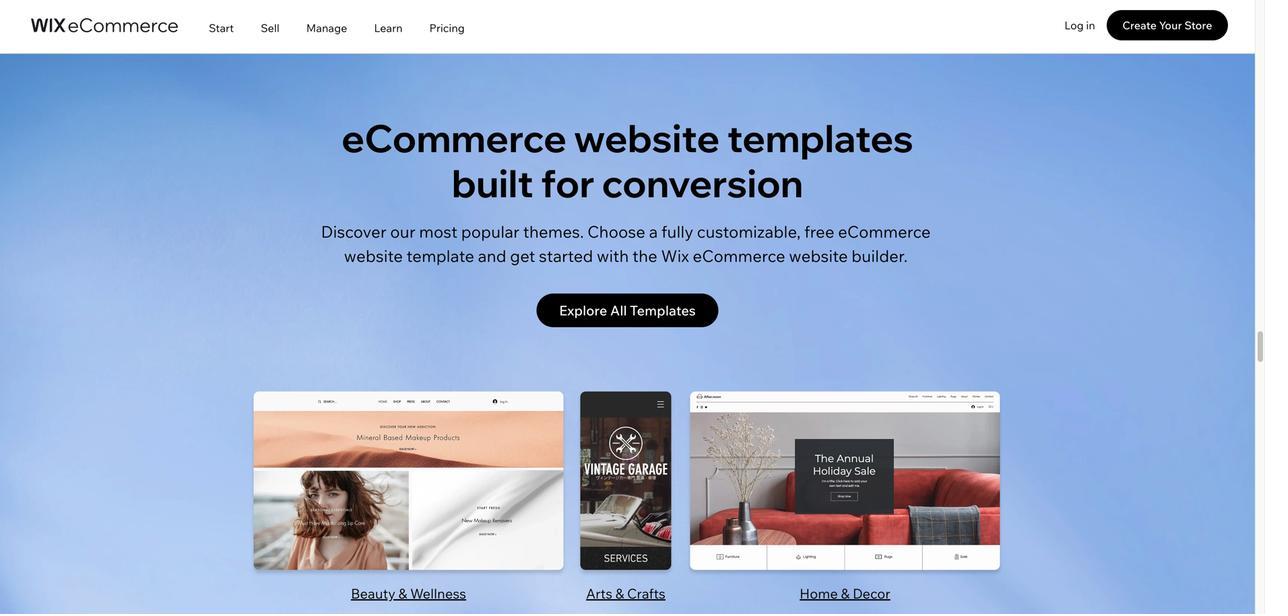 Task type: describe. For each thing, give the bounding box(es) containing it.
beauty
[[351, 586, 396, 602]]

discover
[[321, 222, 387, 242]]

explore all templates
[[559, 302, 696, 319]]

website inside ecommerce website templates built for conversion
[[574, 114, 720, 162]]

create your store link
[[1107, 10, 1228, 40]]

template
[[407, 246, 474, 266]]

ecommerce website templates built for conversion
[[342, 114, 914, 207]]

create
[[1123, 19, 1157, 32]]

our
[[390, 222, 416, 242]]

& for beauty
[[399, 586, 407, 602]]

home
[[800, 586, 838, 602]]

a
[[649, 222, 658, 242]]

create your store
[[1123, 19, 1213, 32]]

conversion
[[602, 160, 804, 207]]

home & decor template image
[[690, 392, 1000, 570]]

wix
[[661, 246, 689, 266]]

arts
[[586, 586, 613, 602]]

ecommerce inside ecommerce website templates built for conversion
[[342, 114, 567, 162]]

manage
[[306, 21, 347, 35]]



Task type: locate. For each thing, give the bounding box(es) containing it.
customizable,
[[697, 222, 801, 242]]

& right arts
[[616, 586, 624, 602]]

in
[[1087, 19, 1096, 32]]

website
[[574, 114, 720, 162], [344, 246, 403, 266], [789, 246, 848, 266]]

2 horizontal spatial ecommerce
[[838, 222, 931, 242]]

home & decor
[[800, 586, 891, 602]]

log
[[1065, 19, 1084, 32]]

beauty & wellness
[[351, 586, 466, 602]]

2 horizontal spatial website
[[789, 246, 848, 266]]

log in
[[1065, 19, 1096, 32]]

beauty & wellness template image
[[254, 392, 564, 570]]

templates
[[727, 114, 914, 162]]

your
[[1159, 19, 1183, 32]]

& left decor
[[841, 586, 850, 602]]

choose
[[588, 222, 646, 242]]

2 vertical spatial ecommerce
[[693, 246, 786, 266]]

pricing
[[430, 21, 465, 35]]

& for home
[[841, 586, 850, 602]]

fully
[[662, 222, 694, 242]]

& for arts
[[616, 586, 624, 602]]

started
[[539, 246, 593, 266]]

0 horizontal spatial website
[[344, 246, 403, 266]]

sell
[[261, 21, 280, 35]]

2 & from the left
[[616, 586, 624, 602]]

the
[[633, 246, 658, 266]]

builder.
[[852, 246, 908, 266]]

most
[[419, 222, 458, 242]]

pricing link
[[416, 2, 478, 54]]

for
[[541, 160, 595, 207]]

start
[[209, 21, 234, 35]]

ecommerce
[[342, 114, 567, 162], [838, 222, 931, 242], [693, 246, 786, 266]]

0 vertical spatial ecommerce
[[342, 114, 567, 162]]

1 horizontal spatial &
[[616, 586, 624, 602]]

arts & crafts
[[586, 586, 666, 602]]

log in link
[[1053, 10, 1107, 40]]

1 horizontal spatial ecommerce
[[693, 246, 786, 266]]

1 horizontal spatial website
[[574, 114, 720, 162]]

&
[[399, 586, 407, 602], [616, 586, 624, 602], [841, 586, 850, 602]]

arts & crafts link
[[586, 586, 666, 602]]

free
[[805, 222, 835, 242]]

all
[[610, 302, 627, 319]]

get
[[510, 246, 535, 266]]

with
[[597, 246, 629, 266]]

0 horizontal spatial &
[[399, 586, 407, 602]]

1 vertical spatial ecommerce
[[838, 222, 931, 242]]

built
[[452, 160, 534, 207]]

0 horizontal spatial ecommerce
[[342, 114, 567, 162]]

& right beauty
[[399, 586, 407, 602]]

crafts
[[627, 586, 666, 602]]

templates
[[630, 302, 696, 319]]

3 & from the left
[[841, 586, 850, 602]]

store
[[1185, 19, 1213, 32]]

and
[[478, 246, 507, 266]]

wellness
[[410, 586, 466, 602]]

1 & from the left
[[399, 586, 407, 602]]

2 horizontal spatial &
[[841, 586, 850, 602]]

arts & crafts template image
[[581, 392, 672, 570]]

discover our most popular themes. choose a fully customizable, free ecommerce website template and get started with the wix ecommerce website builder.
[[321, 222, 931, 266]]

explore
[[559, 302, 607, 319]]

decor
[[853, 586, 891, 602]]

beauty & wellness link
[[351, 586, 466, 602]]

home & decor link
[[800, 586, 891, 602]]

learn
[[374, 21, 403, 35]]

explore all templates link
[[537, 294, 719, 327]]

popular
[[461, 222, 520, 242]]

themes.
[[523, 222, 584, 242]]



Task type: vqa. For each thing, say whether or not it's contained in the screenshot.
pricing
yes



